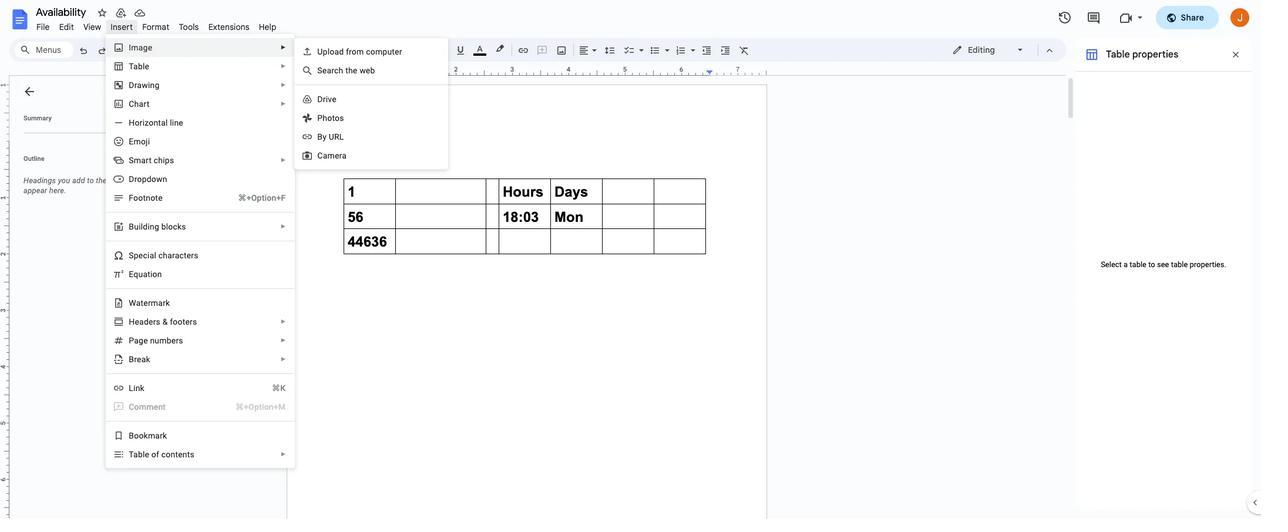 Task type: locate. For each thing, give the bounding box(es) containing it.
2 ► from the top
[[281, 63, 286, 69]]

search the web s element
[[318, 66, 379, 75]]

content
[[161, 450, 190, 460]]

b
[[318, 132, 323, 142], [129, 222, 134, 232], [129, 431, 134, 441]]

menu bar banner
[[0, 0, 1262, 520]]

smart chips z element
[[129, 156, 178, 165]]

menu
[[77, 34, 295, 520], [295, 38, 449, 169]]

table right a
[[1131, 261, 1147, 269]]

menu bar
[[32, 15, 281, 35]]

9 ► from the top
[[281, 356, 286, 363]]

u pload from computer
[[318, 47, 402, 56]]

p
[[318, 113, 323, 123]]

pa
[[129, 336, 139, 346]]

table t element
[[129, 62, 153, 71]]

the inside headings you add to the document will appear here.
[[96, 176, 107, 185]]

0 vertical spatial to
[[87, 176, 94, 185]]

0 horizontal spatial the
[[96, 176, 107, 185]]

share
[[1182, 12, 1205, 23]]

1 horizontal spatial table
[[1107, 49, 1131, 61]]

0 vertical spatial the
[[346, 66, 358, 75]]

table left of
[[129, 450, 149, 460]]

e
[[129, 270, 134, 279]]

of
[[152, 450, 159, 460]]

outline
[[24, 155, 45, 163]]

menu bar containing file
[[32, 15, 281, 35]]

to right add
[[87, 176, 94, 185]]

1 vertical spatial the
[[96, 176, 107, 185]]

eaders
[[135, 317, 160, 327]]

chart
[[129, 99, 150, 109]]

Star checkbox
[[94, 5, 111, 21]]

►
[[281, 44, 286, 51], [281, 63, 286, 69], [281, 82, 286, 88], [281, 101, 286, 107], [281, 157, 286, 163], [281, 223, 286, 230], [281, 319, 286, 325], [281, 337, 286, 344], [281, 356, 286, 363], [281, 451, 286, 458]]

mode and view toolbar
[[944, 38, 1060, 62]]

headers & footers h element
[[129, 317, 201, 327]]

10 ► from the top
[[281, 451, 286, 458]]

will
[[145, 176, 157, 185]]

u
[[134, 222, 139, 232]]

table of contents s element
[[129, 450, 198, 460]]

8 ► from the top
[[281, 337, 286, 344]]

0 vertical spatial table
[[1107, 49, 1131, 61]]

to for see
[[1149, 261, 1156, 269]]

3 ► from the top
[[281, 82, 286, 88]]

m
[[139, 403, 147, 412]]

0 horizontal spatial d
[[129, 81, 134, 90]]

0 vertical spatial d
[[129, 81, 134, 90]]

file menu item
[[32, 20, 54, 34]]

b left ilding
[[129, 222, 134, 232]]

select
[[1102, 261, 1123, 269]]

menu item containing co
[[107, 398, 295, 417]]

main toolbar
[[73, 0, 754, 147]]

n
[[146, 193, 151, 203]]

the
[[346, 66, 358, 75], [96, 176, 107, 185]]

insert
[[111, 22, 133, 32]]

ial
[[148, 251, 156, 260]]

brea k
[[129, 355, 150, 364]]

b for y
[[318, 132, 323, 142]]

i
[[129, 43, 131, 52]]

tools
[[179, 22, 199, 32]]

highlight color image
[[494, 42, 507, 56]]

2 vertical spatial b
[[129, 431, 134, 441]]

right margin image
[[707, 66, 766, 75]]

⌘k
[[272, 384, 286, 393]]

1 vertical spatial b
[[129, 222, 134, 232]]

share button
[[1156, 6, 1220, 29]]

s
[[318, 66, 323, 75]]

table left properties
[[1107, 49, 1131, 61]]

menu item
[[107, 398, 295, 417]]

1 horizontal spatial table
[[1172, 261, 1189, 269]]

to
[[87, 176, 94, 185], [1149, 261, 1156, 269]]

upload from computer u element
[[318, 47, 406, 56]]

s earch the web
[[318, 66, 375, 75]]

camera c element
[[318, 151, 350, 160]]

drive d element
[[318, 95, 340, 104]]

spe
[[129, 251, 143, 260]]

mage
[[131, 43, 152, 52]]

y
[[323, 132, 327, 142]]

characters
[[159, 251, 199, 260]]

table inside section
[[1107, 49, 1131, 61]]

6 ► from the top
[[281, 223, 286, 230]]

0 vertical spatial b
[[318, 132, 323, 142]]

menu containing u
[[295, 38, 449, 169]]

select a table to see table properties. element
[[1094, 261, 1235, 269]]

to left see at the bottom of page
[[1149, 261, 1156, 269]]

insert image image
[[555, 42, 569, 58]]

ookmark
[[134, 431, 167, 441]]

Rename text field
[[32, 5, 93, 19]]

0 horizontal spatial table
[[129, 450, 149, 460]]

pa g e numbers
[[129, 336, 183, 346]]

table right see at the bottom of page
[[1172, 261, 1189, 269]]

► for e numbers
[[281, 337, 286, 344]]

► for h eaders & footers
[[281, 319, 286, 325]]

► for d rawing
[[281, 82, 286, 88]]

top margin image
[[0, 85, 9, 145]]

blocks
[[161, 222, 186, 232]]

link l element
[[129, 384, 148, 393]]

properties.
[[1191, 261, 1227, 269]]

1 ► from the top
[[281, 44, 286, 51]]

watermark j element
[[129, 299, 174, 308]]

the down 'outline' heading at the left top of the page
[[96, 176, 107, 185]]

1 table from the left
[[1131, 261, 1147, 269]]

b for u
[[129, 222, 134, 232]]

bookmark b element
[[129, 431, 171, 441]]

d
[[129, 81, 134, 90], [318, 95, 323, 104]]

► for brea k
[[281, 356, 286, 363]]

page numbers g element
[[129, 336, 187, 346]]

1 vertical spatial to
[[1149, 261, 1156, 269]]

t able
[[129, 62, 149, 71]]

⌘+option+f
[[238, 193, 286, 203]]

properties
[[1133, 49, 1179, 61]]

to for the
[[87, 176, 94, 185]]

7 ► from the top
[[281, 319, 286, 325]]

table of content s
[[129, 450, 195, 460]]

menu bar inside the "menu bar" banner
[[32, 15, 281, 35]]

d up p
[[318, 95, 323, 104]]

editing
[[969, 45, 996, 55]]

foot
[[129, 193, 146, 203]]

b down co
[[129, 431, 134, 441]]

d rive
[[318, 95, 337, 104]]

table
[[1107, 49, 1131, 61], [129, 450, 149, 460]]

the left web
[[346, 66, 358, 75]]

line & paragraph spacing image
[[603, 42, 617, 58]]

equation e element
[[129, 270, 166, 279]]

summary
[[24, 115, 52, 122]]

⌘+option+m element
[[222, 401, 286, 413]]

ment
[[147, 403, 166, 412]]

rawing
[[134, 81, 160, 90]]

1 vertical spatial d
[[318, 95, 323, 104]]

from
[[346, 47, 364, 56]]

co m ment
[[129, 403, 166, 412]]

1 vertical spatial table
[[129, 450, 149, 460]]

0 horizontal spatial table
[[1131, 261, 1147, 269]]

b ookmark
[[129, 431, 167, 441]]

d for rive
[[318, 95, 323, 104]]

footers
[[170, 317, 197, 327]]

quation
[[134, 270, 162, 279]]

1 horizontal spatial to
[[1149, 261, 1156, 269]]

p hotos
[[318, 113, 344, 123]]

► for table of content s
[[281, 451, 286, 458]]

by url b element
[[318, 132, 348, 142]]

e
[[144, 336, 148, 346]]

footnote n element
[[129, 193, 166, 203]]

⌘+option+f element
[[224, 192, 286, 204]]

d down t
[[129, 81, 134, 90]]

⌘+option+m
[[236, 403, 286, 412]]

1 horizontal spatial d
[[318, 95, 323, 104]]

table
[[1131, 261, 1147, 269], [1172, 261, 1189, 269]]

document outline element
[[9, 76, 169, 520]]

to inside headings you add to the document will appear here.
[[87, 176, 94, 185]]

0 horizontal spatial to
[[87, 176, 94, 185]]

to inside table properties section
[[1149, 261, 1156, 269]]

table for table properties
[[1107, 49, 1131, 61]]

view
[[83, 22, 101, 32]]

summary heading
[[24, 114, 52, 123]]

i mage
[[129, 43, 152, 52]]

ink
[[133, 384, 145, 393]]

url
[[329, 132, 344, 142]]

⌘k element
[[258, 383, 286, 394]]

b left url
[[318, 132, 323, 142]]

e quation
[[129, 270, 162, 279]]

left margin image
[[287, 66, 347, 75]]



Task type: vqa. For each thing, say whether or not it's contained in the screenshot.
In this presentation tab
no



Task type: describe. For each thing, give the bounding box(es) containing it.
edit
[[59, 22, 74, 32]]

a
[[1124, 261, 1129, 269]]

special characters c element
[[129, 251, 202, 260]]

format menu item
[[138, 20, 174, 34]]

brea
[[129, 355, 146, 364]]

photos p element
[[318, 113, 348, 123]]

d for rawing
[[129, 81, 134, 90]]

b y url
[[318, 132, 344, 142]]

extensions menu item
[[204, 20, 254, 34]]

c
[[318, 151, 323, 160]]

ote
[[151, 193, 163, 203]]

dropdown 6 element
[[129, 175, 171, 184]]

checklist menu image
[[637, 42, 644, 46]]

file
[[36, 22, 50, 32]]

k
[[146, 355, 150, 364]]

5 ► from the top
[[281, 157, 286, 163]]

rive
[[323, 95, 337, 104]]

break k element
[[129, 355, 154, 364]]

ilding
[[139, 222, 159, 232]]

image i element
[[129, 43, 156, 52]]

chart q element
[[129, 99, 153, 109]]

drawing d element
[[129, 81, 163, 90]]

able
[[133, 62, 149, 71]]

1 horizontal spatial the
[[346, 66, 358, 75]]

d rawing
[[129, 81, 160, 90]]

&
[[163, 317, 168, 327]]

r
[[140, 118, 143, 128]]

emoji
[[129, 137, 150, 146]]

spe c ial characters
[[129, 251, 199, 260]]

add
[[72, 176, 85, 185]]

document
[[109, 176, 143, 185]]

4 ► from the top
[[281, 101, 286, 107]]

select a table to see table properties.
[[1102, 261, 1227, 269]]

view menu item
[[79, 20, 106, 34]]

help menu item
[[254, 20, 281, 34]]

u
[[318, 47, 323, 56]]

b u ilding blocks
[[129, 222, 186, 232]]

t
[[129, 62, 133, 71]]

ho
[[129, 118, 140, 128]]

numbers
[[150, 336, 183, 346]]

watermark
[[129, 299, 170, 308]]

comment m element
[[129, 403, 169, 412]]

► for ilding blocks
[[281, 223, 286, 230]]

table for table of content s
[[129, 450, 149, 460]]

chips
[[154, 156, 174, 165]]

line
[[170, 118, 183, 128]]

foot n ote
[[129, 193, 163, 203]]

h
[[129, 317, 135, 327]]

Menus field
[[15, 42, 73, 58]]

izontal
[[143, 118, 168, 128]]

l
[[129, 384, 133, 393]]

see
[[1158, 261, 1170, 269]]

table properties section
[[1076, 38, 1253, 510]]

h eaders & footers
[[129, 317, 197, 327]]

b for ookmark
[[129, 431, 134, 441]]

► for i mage
[[281, 44, 286, 51]]

help
[[259, 22, 277, 32]]

menu containing i
[[77, 34, 295, 520]]

edit menu item
[[54, 20, 79, 34]]

building blocks u element
[[129, 222, 190, 232]]

amera
[[323, 151, 347, 160]]

outline heading
[[9, 155, 169, 171]]

text color image
[[474, 42, 487, 56]]

s
[[190, 450, 195, 460]]

appear
[[24, 186, 47, 195]]

dropdown
[[129, 175, 167, 184]]

web
[[360, 66, 375, 75]]

c amera
[[318, 151, 347, 160]]

format
[[142, 22, 170, 32]]

smart
[[129, 156, 152, 165]]

headings you add to the document will appear here.
[[24, 176, 157, 195]]

emoji 7 element
[[129, 137, 154, 146]]

table properties application
[[0, 0, 1262, 520]]

hotos
[[323, 113, 344, 123]]

horizontal line r element
[[129, 118, 187, 128]]

co
[[129, 403, 139, 412]]

smart chips
[[129, 156, 174, 165]]

pload
[[323, 47, 344, 56]]

g
[[139, 336, 144, 346]]

► for t able
[[281, 63, 286, 69]]

c
[[143, 251, 148, 260]]

insert menu item
[[106, 20, 138, 34]]

editing button
[[945, 41, 1033, 59]]

2 table from the left
[[1172, 261, 1189, 269]]

you
[[58, 176, 70, 185]]

tools menu item
[[174, 20, 204, 34]]

l ink
[[129, 384, 145, 393]]

ho r izontal line
[[129, 118, 183, 128]]

headings
[[24, 176, 56, 185]]

here.
[[49, 186, 66, 195]]

extensions
[[208, 22, 250, 32]]

table properties
[[1107, 49, 1179, 61]]

computer
[[366, 47, 402, 56]]



